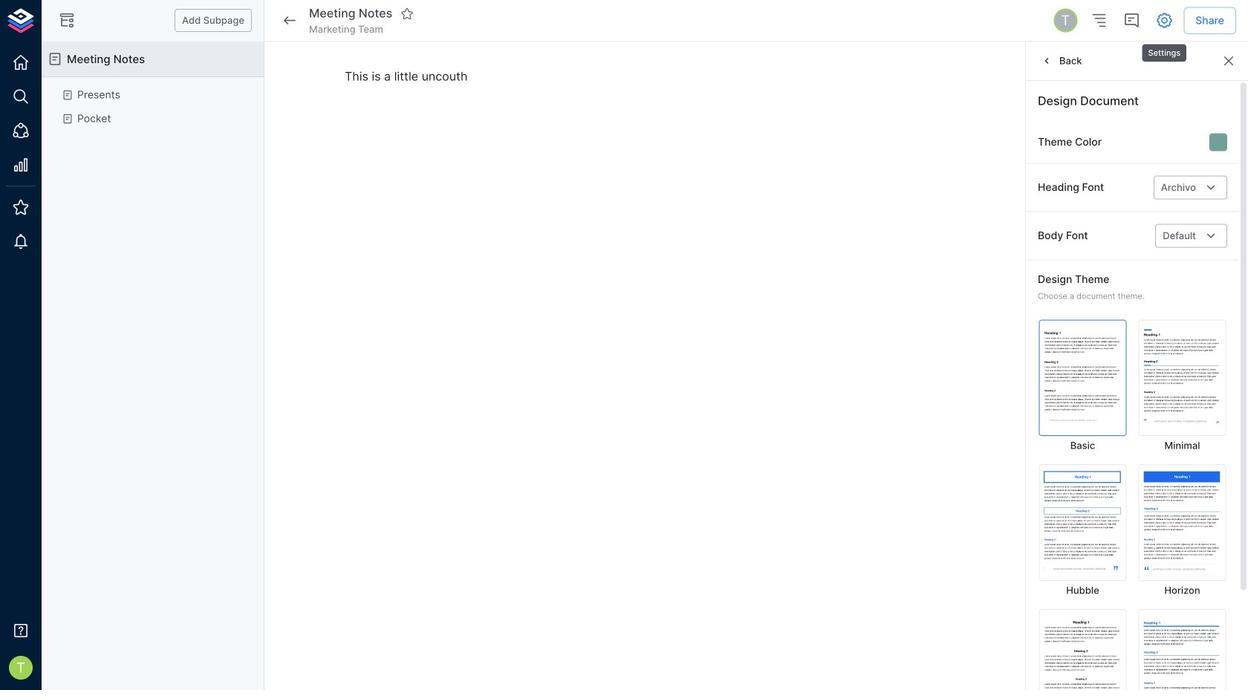 Task type: describe. For each thing, give the bounding box(es) containing it.
hide wiki image
[[58, 12, 76, 29]]

favorite image
[[401, 7, 414, 20]]

settings image
[[1155, 12, 1173, 29]]

table of contents image
[[1090, 12, 1108, 29]]



Task type: locate. For each thing, give the bounding box(es) containing it.
tooltip
[[1141, 34, 1188, 63]]

comments image
[[1123, 12, 1141, 29]]

go back image
[[281, 12, 299, 29]]



Task type: vqa. For each thing, say whether or not it's contained in the screenshot.
the Photo by Miguel Alcântara
no



